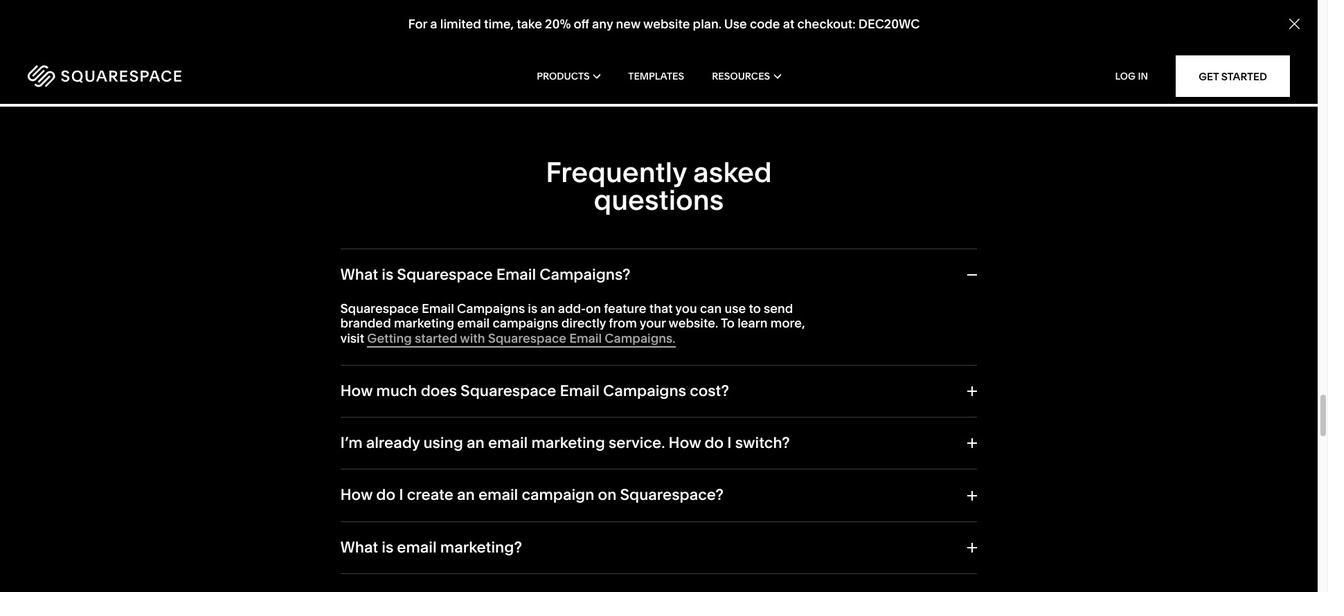Task type: locate. For each thing, give the bounding box(es) containing it.
a inside 'include your subscriber's name in the subject line or body of your campaign to add a personal touch to every campaign you send.'
[[1034, 6, 1041, 22]]

use
[[725, 300, 746, 316]]

create inside import email lists, intelligently build them from an email field on your site, or create a brand new list for a campaign.
[[661, 6, 699, 22]]

your left "site,"
[[589, 6, 615, 22]]

campaign down subscriber's
[[890, 21, 949, 37]]

0 horizontal spatial or
[[645, 6, 658, 22]]

to down "way"
[[247, 21, 259, 37]]

or
[[645, 6, 658, 22], [839, 6, 851, 22]]

from
[[753, 0, 781, 7], [609, 315, 637, 331]]

them
[[720, 0, 750, 7], [416, 21, 447, 37]]

that
[[650, 300, 673, 316]]

code
[[750, 16, 780, 32]]

squarespace
[[397, 266, 493, 284], [340, 300, 419, 316], [488, 330, 567, 346], [461, 381, 557, 400]]

1 build from the left
[[274, 0, 304, 7]]

them right and
[[416, 21, 447, 37]]

send right and
[[383, 21, 413, 37]]

0 vertical spatial how
[[340, 381, 373, 400]]

resources
[[712, 70, 770, 82]]

email down 'add-'
[[569, 330, 602, 346]]

list for mailing
[[338, 21, 355, 37]]

0 vertical spatial campaigns
[[457, 300, 525, 316]]

campaigns
[[457, 300, 525, 316], [603, 381, 686, 400]]

build inside an easier way to build relationships with your audience. use automated emails to welcome subscribers to your mailing list and send them a new-member discount.
[[274, 0, 304, 7]]

personal
[[1044, 6, 1096, 22]]

emails
[[329, 6, 368, 22]]

on down service.
[[598, 486, 617, 505]]

what is email marketing?
[[340, 538, 522, 557]]

started
[[1222, 70, 1268, 83]]

campaign
[[931, 6, 990, 22], [890, 21, 949, 37], [522, 486, 595, 505]]

email down what is squarespace email campaigns?
[[457, 315, 490, 331]]

1 vertical spatial is
[[528, 300, 538, 316]]

0 horizontal spatial from
[[609, 315, 637, 331]]

list inside an easier way to build relationships with your audience. use automated emails to welcome subscribers to your mailing list and send them a new-member discount.
[[338, 21, 355, 37]]

any
[[592, 16, 613, 32]]

what for what is squarespace email campaigns?
[[340, 266, 378, 284]]

from inside squarespace email campaigns is an add-on feature that you can use to send branded marketing email campaigns directly from your website. to learn more, visit
[[609, 315, 637, 331]]

1 horizontal spatial them
[[720, 0, 750, 7]]

0 vertical spatial create
[[661, 6, 699, 22]]

them up plan.
[[720, 0, 750, 7]]

you inside squarespace email campaigns is an add-on feature that you can use to send branded marketing email campaigns directly from your website. to learn more, visit
[[676, 300, 697, 316]]

squarespace inside squarespace email campaigns is an add-on feature that you can use to send branded marketing email campaigns directly from your website. to learn more, visit
[[340, 300, 419, 316]]

1 vertical spatial you
[[676, 300, 697, 316]]

member
[[204, 36, 254, 52]]

1 vertical spatial campaigns
[[603, 381, 686, 400]]

touch
[[1099, 6, 1134, 22]]

1 horizontal spatial you
[[952, 21, 974, 37]]

getting
[[367, 330, 412, 346]]

you down subscriber's
[[952, 21, 974, 37]]

them inside an easier way to build relationships with your audience. use automated emails to welcome subscribers to your mailing list and send them a new-member discount.
[[416, 21, 447, 37]]

add-
[[558, 300, 586, 316]]

0 vertical spatial on
[[571, 6, 586, 22]]

a inside an easier way to build relationships with your audience. use automated emails to welcome subscribers to your mailing list and send them a new-member discount.
[[449, 21, 457, 37]]

0 horizontal spatial campaigns
[[457, 300, 525, 316]]

2 what from the top
[[340, 538, 378, 557]]

0 horizontal spatial i
[[399, 486, 404, 505]]

0 vertical spatial i
[[728, 434, 732, 452]]

email inside squarespace email campaigns is an add-on feature that you can use to send branded marketing email campaigns directly from your website. to learn more, visit
[[422, 300, 454, 316]]

campaign left name
[[931, 6, 990, 22]]

squarespace up getting at the bottom of the page
[[340, 300, 419, 316]]

0 horizontal spatial you
[[676, 300, 697, 316]]

your up the dec20wc
[[886, 0, 912, 7]]

use right plan.
[[724, 16, 747, 32]]

build
[[274, 0, 304, 7], [687, 0, 717, 7]]

from up code
[[753, 0, 781, 7]]

an right using
[[467, 434, 485, 452]]

0 vertical spatial them
[[720, 0, 750, 7]]

2 build from the left
[[687, 0, 717, 7]]

1 horizontal spatial list
[[777, 6, 795, 22]]

automated
[[261, 6, 326, 22]]

you left can
[[676, 300, 697, 316]]

or left body
[[839, 6, 851, 22]]

1 horizontal spatial send
[[764, 300, 793, 316]]

your left website.
[[640, 315, 666, 331]]

1 horizontal spatial create
[[661, 6, 699, 22]]

an inside import email lists, intelligently build them from an email field on your site, or create a brand new list for a campaign.
[[784, 0, 799, 7]]

email
[[497, 266, 536, 284], [422, 300, 454, 316], [569, 330, 602, 346], [560, 381, 600, 400]]

take
[[517, 16, 542, 32]]

2 vertical spatial is
[[382, 538, 394, 557]]

1 vertical spatial do
[[376, 486, 396, 505]]

squarespace email campaigns is an add-on feature that you can use to send branded marketing email campaigns directly from your website. to learn more, visit
[[340, 300, 805, 346]]

off
[[574, 16, 589, 32]]

i'm
[[340, 434, 363, 452]]

an left 'add-'
[[541, 300, 555, 316]]

0 vertical spatial marketing
[[394, 315, 454, 331]]

or inside 'include your subscriber's name in the subject line or body of your campaign to add a personal touch to every campaign you send.'
[[839, 6, 851, 22]]

on inside import email lists, intelligently build them from an email field on your site, or create a brand new list for a campaign.
[[571, 6, 586, 22]]

0 horizontal spatial with
[[386, 0, 411, 7]]

list left and
[[338, 21, 355, 37]]

templates link
[[628, 48, 684, 104]]

0 vertical spatial you
[[952, 21, 974, 37]]

0 vertical spatial what
[[340, 266, 378, 284]]

do down already
[[376, 486, 396, 505]]

getting started with squarespace email campaigns.
[[367, 330, 676, 346]]

0 horizontal spatial create
[[407, 486, 454, 505]]

with up for
[[386, 0, 411, 7]]

2 vertical spatial how
[[340, 486, 373, 505]]

i left switch?
[[728, 434, 732, 452]]

more,
[[771, 315, 805, 331]]

1 vertical spatial what
[[340, 538, 378, 557]]

lists,
[[585, 0, 612, 7]]

marketing right branded
[[394, 315, 454, 331]]

1 horizontal spatial do
[[705, 434, 724, 452]]

new
[[750, 6, 774, 22], [616, 16, 641, 32]]

use up member in the top of the page
[[235, 6, 258, 22]]

1 horizontal spatial campaigns
[[603, 381, 686, 400]]

frequently
[[546, 155, 687, 189]]

1 horizontal spatial new
[[750, 6, 774, 22]]

1 what from the top
[[340, 266, 378, 284]]

1 vertical spatial on
[[586, 300, 601, 316]]

an
[[784, 0, 799, 7], [541, 300, 555, 316], [467, 434, 485, 452], [457, 486, 475, 505]]

way
[[233, 0, 256, 7]]

with
[[386, 0, 411, 7], [460, 330, 485, 346]]

0 horizontal spatial build
[[274, 0, 304, 7]]

do left switch?
[[705, 434, 724, 452]]

site,
[[618, 6, 643, 22]]

build inside import email lists, intelligently build them from an email field on your site, or create a brand new list for a campaign.
[[687, 0, 717, 7]]

squarespace up how much does squarespace email campaigns cost?
[[488, 330, 567, 346]]

how much does squarespace email campaigns cost?
[[340, 381, 729, 400]]

you
[[952, 21, 974, 37], [676, 300, 697, 316]]

on
[[571, 6, 586, 22], [586, 300, 601, 316], [598, 486, 617, 505]]

0 horizontal spatial them
[[416, 21, 447, 37]]

1 vertical spatial create
[[407, 486, 454, 505]]

marketing down how much does squarespace email campaigns cost?
[[532, 434, 605, 452]]

how right service.
[[669, 434, 701, 452]]

to left every
[[839, 21, 851, 37]]

new right any
[[616, 16, 641, 32]]

1 vertical spatial from
[[609, 315, 637, 331]]

a
[[702, 6, 709, 22], [1034, 6, 1041, 22], [430, 16, 437, 32], [449, 21, 457, 37], [526, 21, 533, 37]]

relationships
[[307, 0, 383, 7]]

on right field
[[571, 6, 586, 22]]

1 or from the left
[[645, 6, 658, 22]]

at
[[783, 16, 795, 32]]

new left at
[[750, 6, 774, 22]]

campaign down i'm already using an email marketing service. how do i switch?
[[522, 486, 595, 505]]

0 horizontal spatial send
[[383, 21, 413, 37]]

1 horizontal spatial from
[[753, 0, 781, 7]]

0 horizontal spatial marketing
[[394, 315, 454, 331]]

1 horizontal spatial i
[[728, 434, 732, 452]]

list
[[777, 6, 795, 22], [338, 21, 355, 37]]

directly
[[562, 315, 606, 331]]

0 horizontal spatial do
[[376, 486, 396, 505]]

with right started
[[460, 330, 485, 346]]

email up how do i create an email campaign on squarespace?
[[488, 434, 528, 452]]

squarespace down getting started with squarespace email campaigns. link
[[461, 381, 557, 400]]

in
[[1138, 70, 1149, 82]]

build up plan.
[[687, 0, 717, 7]]

campaigns down what is squarespace email campaigns?
[[457, 300, 525, 316]]

1 horizontal spatial marketing
[[532, 434, 605, 452]]

0 vertical spatial is
[[382, 266, 394, 284]]

an up marketing?
[[457, 486, 475, 505]]

campaigns down "campaigns."
[[603, 381, 686, 400]]

create
[[661, 6, 699, 22], [407, 486, 454, 505]]

an up at
[[784, 0, 799, 7]]

how left much
[[340, 381, 373, 400]]

plan.
[[693, 16, 722, 32]]

0 horizontal spatial list
[[338, 21, 355, 37]]

0 vertical spatial from
[[753, 0, 781, 7]]

0 vertical spatial with
[[386, 0, 411, 7]]

2 or from the left
[[839, 6, 851, 22]]

cost?
[[690, 381, 729, 400]]

or right "site,"
[[645, 6, 658, 22]]

easier
[[194, 0, 230, 7]]

resources button
[[712, 48, 781, 104]]

your
[[414, 0, 440, 7], [886, 0, 912, 7], [589, 6, 615, 22], [902, 6, 928, 22], [262, 21, 288, 37], [640, 315, 666, 331]]

list inside import email lists, intelligently build them from an email field on your site, or create a brand new list for a campaign.
[[777, 6, 795, 22]]

squarespace logo image
[[28, 65, 181, 87]]

1 horizontal spatial with
[[460, 330, 485, 346]]

email up 20%
[[550, 0, 582, 7]]

send right use
[[764, 300, 793, 316]]

i down already
[[399, 486, 404, 505]]

use
[[235, 6, 258, 22], [724, 16, 747, 32]]

1 vertical spatial them
[[416, 21, 447, 37]]

list left checkout:
[[777, 6, 795, 22]]

on left feature
[[586, 300, 601, 316]]

does
[[421, 381, 457, 400]]

visit
[[340, 330, 364, 346]]

to right "way"
[[259, 0, 271, 7]]

build up mailing on the left top of the page
[[274, 0, 304, 7]]

0 vertical spatial send
[[383, 21, 413, 37]]

to right use
[[749, 300, 761, 316]]

1 horizontal spatial build
[[687, 0, 717, 7]]

is
[[382, 266, 394, 284], [528, 300, 538, 316], [382, 538, 394, 557]]

1 vertical spatial with
[[460, 330, 485, 346]]

0 horizontal spatial use
[[235, 6, 258, 22]]

what
[[340, 266, 378, 284], [340, 538, 378, 557]]

1 vertical spatial send
[[764, 300, 793, 316]]

email up started
[[422, 300, 454, 316]]

1 horizontal spatial or
[[839, 6, 851, 22]]

from right "directly"
[[609, 315, 637, 331]]

how down the i'm
[[340, 486, 373, 505]]



Task type: describe. For each thing, give the bounding box(es) containing it.
can
[[700, 300, 722, 316]]

new-
[[174, 36, 204, 52]]

on inside squarespace email campaigns is an add-on feature that you can use to send branded marketing email campaigns directly from your website. to learn more, visit
[[586, 300, 601, 316]]

import email lists, intelligently build them from an email field on your site, or create a brand new list for a campaign.
[[507, 0, 799, 37]]

how for how much does squarespace email campaigns cost?
[[340, 381, 373, 400]]

an easier way to build relationships with your audience. use automated emails to welcome subscribers to your mailing list and send them a new-member discount.
[[174, 0, 457, 52]]

an
[[174, 0, 191, 7]]

an inside squarespace email campaigns is an add-on feature that you can use to send branded marketing email campaigns directly from your website. to learn more, visit
[[541, 300, 555, 316]]

send.
[[976, 21, 1009, 37]]

include your subscriber's name in the subject line or body of your campaign to add a personal touch to every campaign you send.
[[839, 0, 1134, 37]]

marketing?
[[440, 538, 522, 557]]

in
[[1028, 0, 1038, 7]]

squarespace up started
[[397, 266, 493, 284]]

intelligently
[[615, 0, 684, 7]]

1 vertical spatial marketing
[[532, 434, 605, 452]]

include
[[839, 0, 884, 7]]

log             in link
[[1116, 70, 1149, 82]]

using
[[424, 434, 463, 452]]

the
[[1041, 0, 1061, 7]]

marketing inside squarespace email campaigns is an add-on feature that you can use to send branded marketing email campaigns directly from your website. to learn more, visit
[[394, 315, 454, 331]]

your inside import email lists, intelligently build them from an email field on your site, or create a brand new list for a campaign.
[[589, 6, 615, 22]]

what is squarespace email campaigns?
[[340, 266, 631, 284]]

campaigns
[[493, 315, 559, 331]]

how do i create an email campaign on squarespace?
[[340, 486, 724, 505]]

to right 'emails'
[[371, 6, 383, 22]]

for a limited time, take 20% off any new website plan. use code at checkout: dec20wc
[[408, 16, 920, 32]]

use inside an easier way to build relationships with your audience. use automated emails to welcome subscribers to your mailing list and send them a new-member discount.
[[235, 6, 258, 22]]

log
[[1116, 70, 1136, 82]]

questions
[[594, 183, 724, 217]]

brand
[[712, 6, 747, 22]]

you inside 'include your subscriber's name in the subject line or body of your campaign to add a personal touch to every campaign you send.'
[[952, 21, 974, 37]]

send inside squarespace email campaigns is an add-on feature that you can use to send branded marketing email campaigns directly from your website. to learn more, visit
[[764, 300, 793, 316]]

for
[[408, 16, 427, 32]]

send inside an easier way to build relationships with your audience. use automated emails to welcome subscribers to your mailing list and send them a new-member discount.
[[383, 21, 413, 37]]

email up i'm already using an email marketing service. how do i switch?
[[560, 381, 600, 400]]

email left field
[[507, 6, 539, 22]]

build for brand
[[687, 0, 717, 7]]

for
[[507, 21, 523, 37]]

products
[[537, 70, 590, 82]]

mailing
[[291, 21, 335, 37]]

is inside squarespace email campaigns is an add-on feature that you can use to send branded marketing email campaigns directly from your website. to learn more, visit
[[528, 300, 538, 316]]

line
[[1111, 0, 1132, 7]]

get
[[1199, 70, 1219, 83]]

1 vertical spatial how
[[669, 434, 701, 452]]

getting started with squarespace email campaigns. link
[[367, 330, 676, 348]]

audience.
[[174, 6, 232, 22]]

name
[[991, 0, 1025, 7]]

learn
[[738, 315, 768, 331]]

asked
[[693, 155, 772, 189]]

much
[[376, 381, 417, 400]]

your inside squarespace email campaigns is an add-on feature that you can use to send branded marketing email campaigns directly from your website. to learn more, visit
[[640, 315, 666, 331]]

subject
[[1064, 0, 1108, 7]]

campaign.
[[536, 21, 598, 37]]

what for what is email marketing?
[[340, 538, 378, 557]]

campaigns inside squarespace email campaigns is an add-on feature that you can use to send branded marketing email campaigns directly from your website. to learn more, visit
[[457, 300, 525, 316]]

templates
[[628, 70, 684, 82]]

list for new
[[777, 6, 795, 22]]

limited
[[440, 16, 481, 32]]

and
[[358, 21, 380, 37]]

website
[[643, 16, 690, 32]]

to inside squarespace email campaigns is an add-on feature that you can use to send branded marketing email campaigns directly from your website. to learn more, visit
[[749, 300, 761, 316]]

to left add
[[993, 6, 1005, 22]]

campaigns.
[[605, 330, 676, 346]]

email up campaigns
[[497, 266, 536, 284]]

discount.
[[257, 36, 312, 52]]

body
[[854, 6, 885, 22]]

subscriber's
[[915, 0, 988, 7]]

with inside an easier way to build relationships with your audience. use automated emails to welcome subscribers to your mailing list and send them a new-member discount.
[[386, 0, 411, 7]]

from inside import email lists, intelligently build them from an email field on your site, or create a brand new list for a campaign.
[[753, 0, 781, 7]]

your right of
[[902, 6, 928, 22]]

switch?
[[736, 434, 790, 452]]

your left mailing on the left top of the page
[[262, 21, 288, 37]]

subscribers
[[174, 21, 244, 37]]

is for what is email marketing?
[[382, 538, 394, 557]]

campaigns?
[[540, 266, 631, 284]]

how for how do i create an email campaign on squarespace?
[[340, 486, 373, 505]]

is for what is squarespace email campaigns?
[[382, 266, 394, 284]]

log             in
[[1116, 70, 1149, 82]]

frequently asked questions
[[546, 155, 772, 217]]

website.
[[669, 315, 718, 331]]

build for your
[[274, 0, 304, 7]]

them inside import email lists, intelligently build them from an email field on your site, or create a brand new list for a campaign.
[[720, 0, 750, 7]]

squarespace?
[[620, 486, 724, 505]]

started
[[415, 330, 457, 346]]

products button
[[537, 48, 601, 104]]

i'm already using an email marketing service. how do i switch?
[[340, 434, 790, 452]]

get started
[[1199, 70, 1268, 83]]

your up for
[[414, 0, 440, 7]]

dec20wc
[[859, 16, 920, 32]]

time,
[[484, 16, 514, 32]]

every
[[854, 21, 887, 37]]

new inside import email lists, intelligently build them from an email field on your site, or create a brand new list for a campaign.
[[750, 6, 774, 22]]

1 horizontal spatial use
[[724, 16, 747, 32]]

squarespace logo link
[[28, 65, 280, 87]]

feature
[[604, 300, 647, 316]]

0 horizontal spatial new
[[616, 16, 641, 32]]

already
[[366, 434, 420, 452]]

add
[[1008, 6, 1031, 22]]

email left marketing?
[[397, 538, 437, 557]]

0 vertical spatial do
[[705, 434, 724, 452]]

field
[[542, 6, 568, 22]]

or inside import email lists, intelligently build them from an email field on your site, or create a brand new list for a campaign.
[[645, 6, 658, 22]]

email inside squarespace email campaigns is an add-on feature that you can use to send branded marketing email campaigns directly from your website. to learn more, visit
[[457, 315, 490, 331]]

of
[[887, 6, 899, 22]]

to
[[721, 315, 735, 331]]

email up marketing?
[[479, 486, 518, 505]]

branded
[[340, 315, 391, 331]]

import
[[507, 0, 547, 7]]

2 vertical spatial on
[[598, 486, 617, 505]]

1 vertical spatial i
[[399, 486, 404, 505]]

checkout:
[[798, 16, 856, 32]]

welcome
[[386, 6, 440, 22]]



Task type: vqa. For each thing, say whether or not it's contained in the screenshot.
the bottommost the and
no



